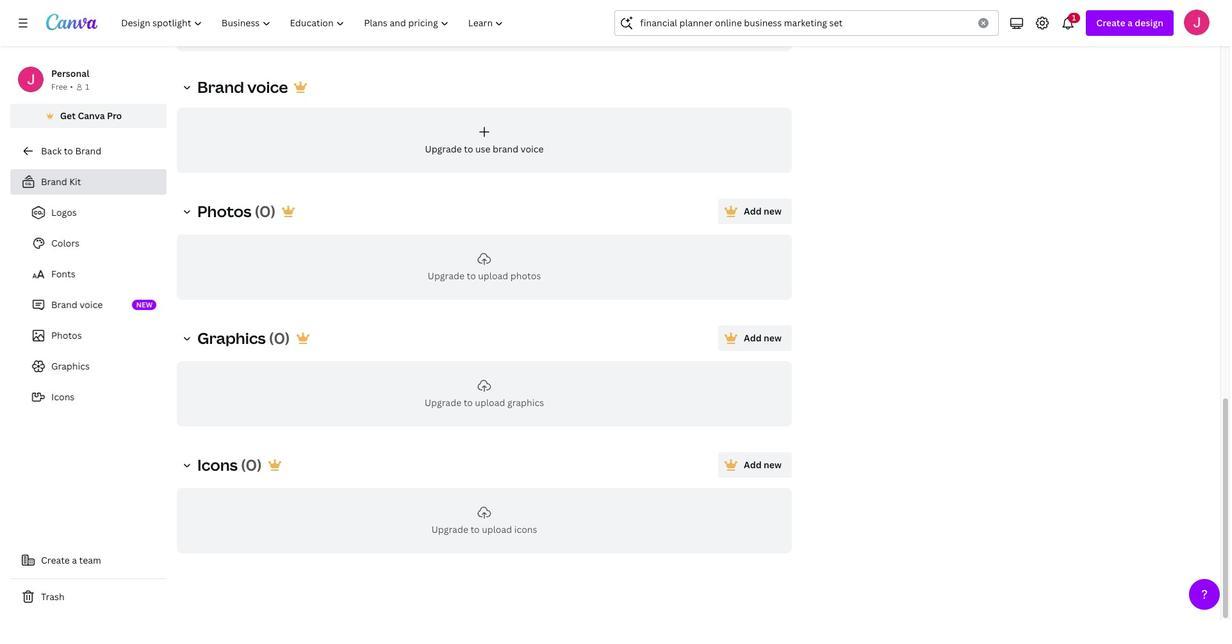 Task type: describe. For each thing, give the bounding box(es) containing it.
upgrade for graphics (0)
[[425, 397, 462, 409]]

trash
[[41, 591, 65, 603]]

0 vertical spatial brand voice
[[197, 76, 288, 97]]

icons for icons
[[51, 391, 75, 403]]

graphics for graphics (0)
[[197, 328, 266, 349]]

photos for photos (0)
[[197, 201, 252, 222]]

brand kit link
[[10, 169, 167, 195]]

new
[[136, 300, 153, 310]]

new for graphics (0)
[[764, 332, 782, 344]]

upgrade for icons (0)
[[432, 524, 469, 536]]

brand inside list
[[51, 299, 77, 311]]

create a team
[[41, 554, 101, 567]]

1
[[85, 81, 89, 92]]

add new for photos (0)
[[744, 205, 782, 217]]

photos (0)
[[197, 201, 276, 222]]

icons for icons (0)
[[197, 454, 238, 476]]

icons (0)
[[197, 454, 262, 476]]

james peterson image
[[1185, 10, 1210, 35]]

upgrade to upload graphics
[[425, 397, 544, 409]]

add new for icons (0)
[[744, 459, 782, 471]]

voice inside "button"
[[521, 143, 544, 155]]

photos link
[[21, 323, 167, 349]]

create for create a design
[[1097, 17, 1126, 29]]

upgrade to upload icons button
[[177, 488, 792, 554]]

Search search field
[[641, 11, 971, 35]]

add new button
[[719, 199, 792, 224]]

graphics for graphics
[[51, 360, 90, 372]]

brand voice button
[[197, 76, 309, 97]]

new for photos (0)
[[764, 205, 782, 217]]

get
[[60, 110, 76, 122]]

add new button for icons (0)
[[719, 453, 792, 478]]

logos link
[[21, 200, 167, 226]]

(0) for icons
[[241, 454, 262, 476]]

to for icons (0)
[[471, 524, 480, 536]]

(0) for photos
[[255, 201, 276, 222]]

to inside back to brand link
[[64, 145, 73, 157]]

top level navigation element
[[113, 10, 515, 36]]

voice inside the brand kit list
[[80, 299, 103, 311]]

kit
[[69, 176, 81, 188]]

new element
[[132, 300, 156, 310]]

create a design
[[1097, 17, 1164, 29]]

logos
[[51, 206, 77, 219]]

to for graphics (0)
[[464, 397, 473, 409]]

get canva pro button
[[10, 104, 167, 128]]

free
[[51, 81, 67, 92]]

photos
[[511, 270, 541, 282]]

add new button for graphics (0)
[[719, 326, 792, 351]]



Task type: vqa. For each thing, say whether or not it's contained in the screenshot.
new corresponding to Icons (0)
yes



Task type: locate. For each thing, give the bounding box(es) containing it.
brand
[[197, 76, 244, 97], [75, 145, 101, 157], [41, 176, 67, 188], [51, 299, 77, 311]]

add for photos (0)
[[744, 205, 762, 217]]

1 vertical spatial voice
[[521, 143, 544, 155]]

upload left graphics
[[475, 397, 505, 409]]

icons
[[51, 391, 75, 403], [197, 454, 238, 476]]

brand voice
[[197, 76, 288, 97], [51, 299, 103, 311]]

add inside dropdown button
[[744, 205, 762, 217]]

to left graphics
[[464, 397, 473, 409]]

upgrade to upload photos button
[[177, 235, 792, 300]]

0 vertical spatial new
[[764, 205, 782, 217]]

use
[[476, 143, 491, 155]]

a left design
[[1128, 17, 1133, 29]]

to left icons at the bottom of the page
[[471, 524, 480, 536]]

create
[[1097, 17, 1126, 29], [41, 554, 70, 567]]

upgrade to upload icons
[[432, 524, 537, 536]]

icons link
[[21, 385, 167, 410]]

a left "team"
[[72, 554, 77, 567]]

1 vertical spatial add
[[744, 332, 762, 344]]

0 vertical spatial a
[[1128, 17, 1133, 29]]

to left photos
[[467, 270, 476, 282]]

photos for photos
[[51, 329, 82, 342]]

3 add new from the top
[[744, 459, 782, 471]]

0 vertical spatial create
[[1097, 17, 1126, 29]]

upgrade to use brand voice button
[[177, 108, 792, 173]]

0 horizontal spatial a
[[72, 554, 77, 567]]

trash link
[[10, 585, 167, 610]]

1 vertical spatial icons
[[197, 454, 238, 476]]

0 vertical spatial (0)
[[255, 201, 276, 222]]

new inside add new dropdown button
[[764, 205, 782, 217]]

upload for icons (0)
[[482, 524, 512, 536]]

pro
[[107, 110, 122, 122]]

a inside dropdown button
[[1128, 17, 1133, 29]]

(0) for graphics
[[269, 328, 290, 349]]

to for photos (0)
[[467, 270, 476, 282]]

1 horizontal spatial voice
[[247, 76, 288, 97]]

2 vertical spatial add new
[[744, 459, 782, 471]]

upload for graphics (0)
[[475, 397, 505, 409]]

colors link
[[21, 231, 167, 256]]

a for team
[[72, 554, 77, 567]]

design
[[1135, 17, 1164, 29]]

a for design
[[1128, 17, 1133, 29]]

1 add from the top
[[744, 205, 762, 217]]

voice
[[247, 76, 288, 97], [521, 143, 544, 155], [80, 299, 103, 311]]

add new for graphics (0)
[[744, 332, 782, 344]]

1 vertical spatial graphics
[[51, 360, 90, 372]]

add new
[[744, 205, 782, 217], [744, 332, 782, 344], [744, 459, 782, 471]]

icons
[[515, 524, 537, 536]]

add for graphics (0)
[[744, 332, 762, 344]]

1 vertical spatial photos
[[51, 329, 82, 342]]

create a team button
[[10, 548, 167, 574]]

2 vertical spatial upload
[[482, 524, 512, 536]]

1 horizontal spatial photos
[[197, 201, 252, 222]]

to inside upgrade to upload graphics button
[[464, 397, 473, 409]]

0 horizontal spatial icons
[[51, 391, 75, 403]]

personal
[[51, 67, 89, 79]]

1 vertical spatial create
[[41, 554, 70, 567]]

brand
[[493, 143, 519, 155]]

upload
[[478, 270, 509, 282], [475, 397, 505, 409], [482, 524, 512, 536]]

brand kit
[[41, 176, 81, 188]]

graphics
[[508, 397, 544, 409]]

0 horizontal spatial brand voice
[[51, 299, 103, 311]]

team
[[79, 554, 101, 567]]

upgrade to upload graphics button
[[177, 362, 792, 427]]

0 vertical spatial add new
[[744, 205, 782, 217]]

icons inside the brand kit list
[[51, 391, 75, 403]]

1 horizontal spatial icons
[[197, 454, 238, 476]]

add new inside add new dropdown button
[[744, 205, 782, 217]]

to inside upgrade to use brand voice "button"
[[464, 143, 473, 155]]

brand kit list
[[10, 195, 167, 410]]

free •
[[51, 81, 73, 92]]

1 vertical spatial brand voice
[[51, 299, 103, 311]]

graphics (0)
[[197, 328, 290, 349]]

upgrade to use brand voice
[[425, 143, 544, 155]]

0 vertical spatial voice
[[247, 76, 288, 97]]

0 vertical spatial add
[[744, 205, 762, 217]]

0 horizontal spatial voice
[[80, 299, 103, 311]]

fonts link
[[21, 262, 167, 287]]

create inside dropdown button
[[1097, 17, 1126, 29]]

3 add from the top
[[744, 459, 762, 471]]

3 new from the top
[[764, 459, 782, 471]]

create left "team"
[[41, 554, 70, 567]]

0 vertical spatial upload
[[478, 270, 509, 282]]

(0)
[[255, 201, 276, 222], [269, 328, 290, 349], [241, 454, 262, 476]]

0 vertical spatial add new button
[[719, 326, 792, 351]]

0 horizontal spatial photos
[[51, 329, 82, 342]]

back
[[41, 145, 62, 157]]

2 add from the top
[[744, 332, 762, 344]]

graphics
[[197, 328, 266, 349], [51, 360, 90, 372]]

0 vertical spatial icons
[[51, 391, 75, 403]]

2 vertical spatial new
[[764, 459, 782, 471]]

add
[[744, 205, 762, 217], [744, 332, 762, 344], [744, 459, 762, 471]]

create left design
[[1097, 17, 1126, 29]]

upgrade to upload photos
[[428, 270, 541, 282]]

1 horizontal spatial graphics
[[197, 328, 266, 349]]

2 add new from the top
[[744, 332, 782, 344]]

1 new from the top
[[764, 205, 782, 217]]

1 vertical spatial (0)
[[269, 328, 290, 349]]

0 horizontal spatial create
[[41, 554, 70, 567]]

1 horizontal spatial a
[[1128, 17, 1133, 29]]

2 horizontal spatial voice
[[521, 143, 544, 155]]

brand voice inside the brand kit list
[[51, 299, 103, 311]]

1 vertical spatial a
[[72, 554, 77, 567]]

upload for photos (0)
[[478, 270, 509, 282]]

2 add new button from the top
[[719, 453, 792, 478]]

create inside button
[[41, 554, 70, 567]]

upload inside button
[[482, 524, 512, 536]]

upload left photos
[[478, 270, 509, 282]]

0 vertical spatial graphics
[[197, 328, 266, 349]]

to
[[464, 143, 473, 155], [64, 145, 73, 157], [467, 270, 476, 282], [464, 397, 473, 409], [471, 524, 480, 536]]

2 new from the top
[[764, 332, 782, 344]]

1 vertical spatial new
[[764, 332, 782, 344]]

colors
[[51, 237, 79, 249]]

to left use
[[464, 143, 473, 155]]

0 vertical spatial photos
[[197, 201, 252, 222]]

photos inside the brand kit list
[[51, 329, 82, 342]]

to inside upgrade to upload photos button
[[467, 270, 476, 282]]

to right back
[[64, 145, 73, 157]]

upgrade inside "button"
[[425, 143, 462, 155]]

fonts
[[51, 268, 75, 280]]

1 vertical spatial add new
[[744, 332, 782, 344]]

back to brand
[[41, 145, 101, 157]]

•
[[70, 81, 73, 92]]

1 add new button from the top
[[719, 326, 792, 351]]

2 vertical spatial voice
[[80, 299, 103, 311]]

a inside button
[[72, 554, 77, 567]]

create for create a team
[[41, 554, 70, 567]]

upgrade for photos (0)
[[428, 270, 465, 282]]

add new button
[[719, 326, 792, 351], [719, 453, 792, 478]]

1 horizontal spatial create
[[1097, 17, 1126, 29]]

create a design button
[[1087, 10, 1174, 36]]

graphics inside the brand kit list
[[51, 360, 90, 372]]

add for icons (0)
[[744, 459, 762, 471]]

graphics link
[[21, 354, 167, 379]]

upload left icons at the bottom of the page
[[482, 524, 512, 536]]

0 horizontal spatial graphics
[[51, 360, 90, 372]]

None search field
[[615, 10, 1000, 36]]

upgrade inside button
[[432, 524, 469, 536]]

1 add new from the top
[[744, 205, 782, 217]]

upgrade
[[425, 143, 462, 155], [428, 270, 465, 282], [425, 397, 462, 409], [432, 524, 469, 536]]

a
[[1128, 17, 1133, 29], [72, 554, 77, 567]]

new for icons (0)
[[764, 459, 782, 471]]

canva
[[78, 110, 105, 122]]

1 vertical spatial upload
[[475, 397, 505, 409]]

new
[[764, 205, 782, 217], [764, 332, 782, 344], [764, 459, 782, 471]]

to inside upgrade to upload icons button
[[471, 524, 480, 536]]

2 vertical spatial add
[[744, 459, 762, 471]]

back to brand link
[[10, 138, 167, 164]]

1 horizontal spatial brand voice
[[197, 76, 288, 97]]

1 vertical spatial add new button
[[719, 453, 792, 478]]

photos
[[197, 201, 252, 222], [51, 329, 82, 342]]

get canva pro
[[60, 110, 122, 122]]

2 vertical spatial (0)
[[241, 454, 262, 476]]



